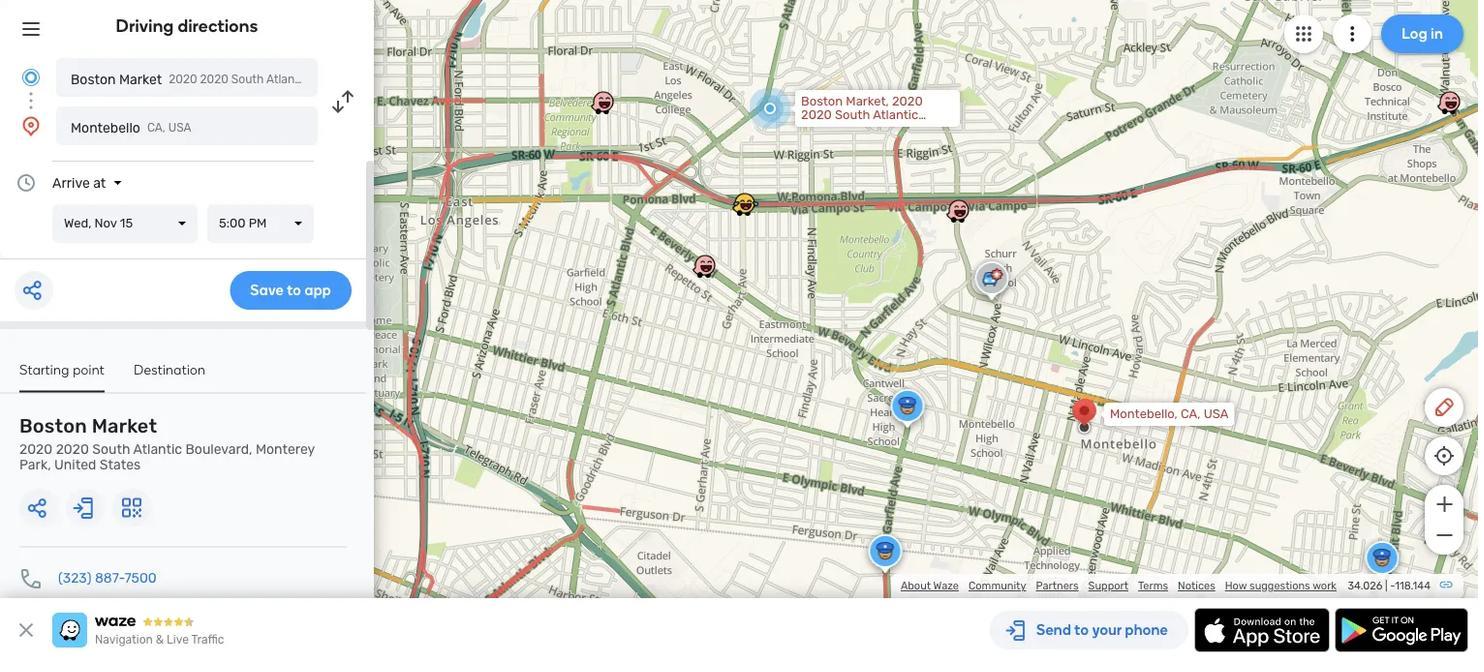 Task type: vqa. For each thing, say whether or not it's contained in the screenshot.
(323) 887-7500 LINK
yes



Task type: locate. For each thing, give the bounding box(es) containing it.
directions
[[178, 15, 258, 36]]

about waze community partners support terms notices how suggestions work
[[901, 580, 1337, 593]]

traffic
[[191, 634, 224, 647]]

notices
[[1178, 580, 1215, 593]]

south
[[92, 442, 130, 458]]

partners
[[1036, 580, 1079, 593]]

1 horizontal spatial 2020
[[56, 442, 89, 458]]

usa inside "montebello ca, usa"
[[168, 121, 191, 135]]

15
[[120, 216, 133, 231]]

work
[[1313, 580, 1337, 593]]

1 vertical spatial usa
[[1204, 407, 1229, 422]]

how suggestions work link
[[1225, 580, 1337, 593]]

location image
[[19, 114, 43, 138]]

arrive
[[52, 175, 90, 191]]

0 vertical spatial usa
[[168, 121, 191, 135]]

market up "montebello ca, usa"
[[119, 71, 162, 87]]

2020
[[19, 442, 53, 458], [56, 442, 89, 458]]

boston inside button
[[71, 71, 116, 87]]

boston for boston market
[[71, 71, 116, 87]]

driving
[[116, 15, 174, 36]]

ca, right montebello
[[147, 121, 165, 135]]

market up south
[[92, 415, 157, 438]]

0 vertical spatial market
[[119, 71, 162, 87]]

1 horizontal spatial usa
[[1204, 407, 1229, 422]]

2 2020 from the left
[[56, 442, 89, 458]]

usa down boston market button
[[168, 121, 191, 135]]

support link
[[1088, 580, 1128, 593]]

2020 left south
[[56, 442, 89, 458]]

ca, right montebello,
[[1181, 407, 1201, 422]]

34.026
[[1348, 580, 1383, 593]]

ca, inside "montebello ca, usa"
[[147, 121, 165, 135]]

118.144
[[1395, 580, 1431, 593]]

2020 left united
[[19, 442, 53, 458]]

0 horizontal spatial 2020
[[19, 442, 53, 458]]

wed,
[[64, 216, 91, 231]]

monterey
[[256, 442, 315, 458]]

boston up montebello
[[71, 71, 116, 87]]

usa
[[168, 121, 191, 135], [1204, 407, 1229, 422]]

887-
[[95, 571, 124, 587]]

current location image
[[19, 66, 43, 89]]

5:00 pm list box
[[207, 204, 314, 243]]

0 horizontal spatial usa
[[168, 121, 191, 135]]

destination button
[[134, 361, 206, 391]]

0 horizontal spatial ca,
[[147, 121, 165, 135]]

park,
[[19, 457, 51, 473]]

1 vertical spatial ca,
[[1181, 407, 1201, 422]]

about
[[901, 580, 931, 593]]

terms link
[[1138, 580, 1168, 593]]

boston for boston market 2020 2020 south atlantic boulevard, monterey park, united states
[[19, 415, 87, 438]]

united
[[54, 457, 96, 473]]

34.026 | -118.144
[[1348, 580, 1431, 593]]

montebello,
[[1110, 407, 1178, 422]]

1 vertical spatial market
[[92, 415, 157, 438]]

zoom in image
[[1432, 493, 1456, 516]]

1 vertical spatial boston
[[19, 415, 87, 438]]

about waze link
[[901, 580, 959, 593]]

usa right montebello,
[[1204, 407, 1229, 422]]

boston market
[[71, 71, 162, 87]]

at
[[93, 175, 106, 191]]

montebello, ca, usa
[[1110, 407, 1229, 422]]

1 horizontal spatial ca,
[[1181, 407, 1201, 422]]

waze
[[933, 580, 959, 593]]

boston market 2020 2020 south atlantic boulevard, monterey park, united states
[[19, 415, 315, 473]]

boston market button
[[56, 58, 318, 97]]

pencil image
[[1433, 396, 1456, 419]]

market inside boston market 2020 2020 south atlantic boulevard, monterey park, united states
[[92, 415, 157, 438]]

boston
[[71, 71, 116, 87], [19, 415, 87, 438]]

boston inside boston market 2020 2020 south atlantic boulevard, monterey park, united states
[[19, 415, 87, 438]]

partners link
[[1036, 580, 1079, 593]]

wed, nov 15 list box
[[52, 204, 198, 243]]

starting point button
[[19, 361, 105, 393]]

market
[[119, 71, 162, 87], [92, 415, 157, 438]]

navigation
[[95, 634, 153, 647]]

boston up 'park,'
[[19, 415, 87, 438]]

clock image
[[15, 171, 38, 195]]

how
[[1225, 580, 1247, 593]]

ca,
[[147, 121, 165, 135], [1181, 407, 1201, 422]]

suggestions
[[1250, 580, 1310, 593]]

0 vertical spatial boston
[[71, 71, 116, 87]]

ca, for montebello
[[147, 121, 165, 135]]

live
[[167, 634, 189, 647]]

market inside button
[[119, 71, 162, 87]]

0 vertical spatial ca,
[[147, 121, 165, 135]]

5:00 pm
[[219, 216, 267, 231]]



Task type: describe. For each thing, give the bounding box(es) containing it.
driving directions
[[116, 15, 258, 36]]

zoom out image
[[1432, 524, 1456, 547]]

usa for montebello,
[[1204, 407, 1229, 422]]

nov
[[95, 216, 117, 231]]

atlantic
[[133, 442, 182, 458]]

montebello ca, usa
[[71, 120, 191, 136]]

(323) 887-7500 link
[[58, 571, 157, 587]]

link image
[[1438, 577, 1454, 593]]

support
[[1088, 580, 1128, 593]]

market for boston market
[[119, 71, 162, 87]]

notices link
[[1178, 580, 1215, 593]]

montebello
[[71, 120, 140, 136]]

|
[[1385, 580, 1388, 593]]

usa for montebello
[[168, 121, 191, 135]]

5:00
[[219, 216, 246, 231]]

market for boston market 2020 2020 south atlantic boulevard, monterey park, united states
[[92, 415, 157, 438]]

states
[[100, 457, 141, 473]]

&
[[156, 634, 164, 647]]

wed, nov 15
[[64, 216, 133, 231]]

boulevard,
[[186, 442, 252, 458]]

7500
[[124, 571, 157, 587]]

-
[[1390, 580, 1395, 593]]

(323)
[[58, 571, 92, 587]]

ca, for montebello,
[[1181, 407, 1201, 422]]

starting point
[[19, 361, 105, 378]]

community link
[[969, 580, 1026, 593]]

destination
[[134, 361, 206, 378]]

1 2020 from the left
[[19, 442, 53, 458]]

x image
[[15, 619, 38, 642]]

navigation & live traffic
[[95, 634, 224, 647]]

(323) 887-7500
[[58, 571, 157, 587]]

pm
[[249, 216, 267, 231]]

point
[[73, 361, 105, 378]]

terms
[[1138, 580, 1168, 593]]

arrive at
[[52, 175, 106, 191]]

community
[[969, 580, 1026, 593]]

call image
[[19, 567, 43, 590]]

starting
[[19, 361, 69, 378]]



